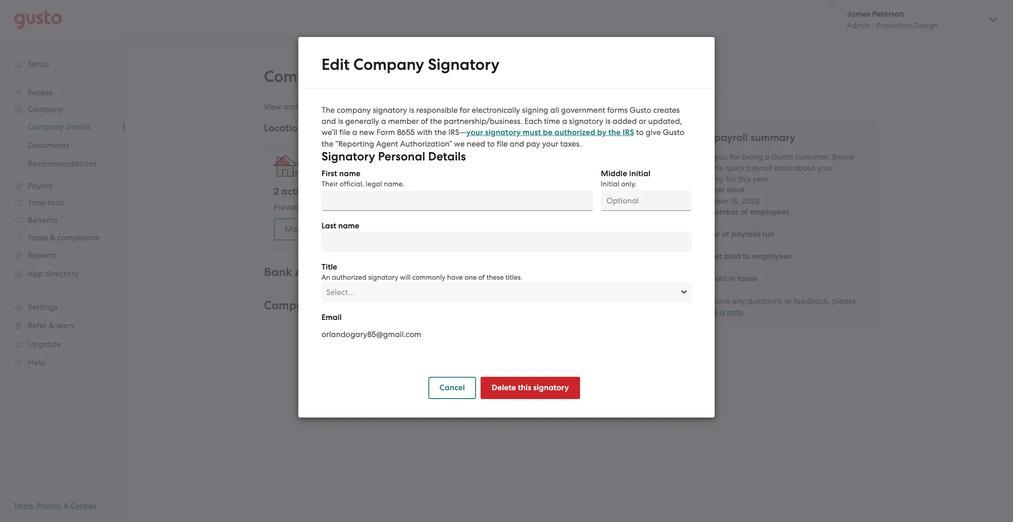 Task type: vqa. For each thing, say whether or not it's contained in the screenshot.
TAX on the left of page
no



Task type: locate. For each thing, give the bounding box(es) containing it.
a inside "if you have any questions or feedback, please send us a note ."
[[721, 308, 726, 318]]

number of payrolls run 0
[[691, 230, 775, 250]]

0
[[691, 241, 696, 250]]

1 vertical spatial file
[[497, 139, 508, 149]]

name down has
[[339, 221, 360, 231]]

2 horizontal spatial 2
[[462, 203, 466, 212]]

company up locations,
[[354, 55, 425, 74]]

a up form in the top of the page
[[382, 117, 387, 126]]

customer
[[691, 185, 726, 195]]

any
[[733, 297, 746, 306]]

signatory down an
[[320, 299, 374, 313]]

0 vertical spatial total
[[691, 207, 709, 217]]

have inside "if you have any questions or feedback, please send us a note ."
[[713, 297, 731, 306]]

locations left states
[[419, 203, 452, 212]]

year.
[[753, 175, 771, 184]]

of right one
[[479, 274, 485, 282]]

the down responsible
[[430, 117, 442, 126]]

0 vertical spatial details
[[339, 67, 389, 86]]

first
[[322, 169, 338, 179]]

details up business at the left
[[339, 67, 389, 86]]

gusto down updated,
[[663, 128, 685, 137]]

1 vertical spatial have
[[713, 297, 731, 306]]

authorized up 'taxes.'
[[555, 128, 596, 138]]

have
[[447, 274, 463, 282], [713, 297, 731, 306]]

of inside number of payrolls run 0
[[722, 230, 730, 239]]

0 vertical spatial to
[[637, 128, 644, 137]]

1 vertical spatial name
[[339, 221, 360, 231]]

locations
[[264, 122, 308, 134]]

, left the &
[[60, 502, 62, 511]]

for inside the company signatory is responsible for electronically signing all government forms gusto creates and is generally a member of the partnership/business. each time a signatory is added or updated, we'll file a new form 8655 with the irs—
[[460, 106, 470, 115]]

authorized down title
[[332, 274, 367, 282]]

to right 'irs'
[[637, 128, 644, 137]]

is up member
[[409, 106, 415, 115]]

by
[[598, 128, 607, 138]]

active
[[282, 186, 310, 198], [359, 203, 381, 212]]

1 horizontal spatial in
[[729, 274, 736, 284]]

design
[[311, 203, 336, 212]]

2 vertical spatial to
[[743, 252, 751, 262]]

your signatory must be authorized by the irs link
[[467, 128, 635, 138]]

total up $0.00
[[691, 274, 709, 284]]

file up "reporting
[[340, 128, 351, 137]]

2 vertical spatial gusto
[[772, 152, 794, 162]]

delete this signatory
[[492, 383, 569, 393]]

company down has
[[338, 225, 372, 234]]

1 total from the top
[[691, 207, 709, 217]]

the down we'll
[[322, 139, 334, 149]]

1 horizontal spatial or
[[785, 297, 793, 306]]

1 vertical spatial you
[[697, 297, 711, 306]]

employees
[[750, 207, 790, 217], [753, 252, 792, 262]]

1 vertical spatial to
[[488, 139, 495, 149]]

active up provation
[[282, 186, 310, 198]]

government
[[562, 106, 606, 115]]

your
[[316, 102, 333, 112], [467, 128, 484, 138], [543, 139, 559, 149], [818, 163, 834, 173], [319, 225, 336, 234]]

company signatory
[[264, 299, 374, 313], [304, 318, 377, 327]]

1 vertical spatial active
[[359, 203, 381, 212]]

and left pay at right
[[510, 139, 525, 149]]

0 vertical spatial or
[[639, 117, 647, 126]]

name up official,
[[339, 169, 361, 179]]

authorized
[[555, 128, 596, 138], [332, 274, 367, 282]]

0 vertical spatial file
[[340, 128, 351, 137]]

the
[[322, 106, 335, 115]]

0 vertical spatial active
[[282, 186, 310, 198]]

0 vertical spatial this
[[739, 175, 751, 184]]

gusto up the added at top right
[[630, 106, 652, 115]]

locations,
[[367, 102, 402, 112]]

bank
[[264, 265, 292, 280]]

to down number of payrolls run 0
[[743, 252, 751, 262]]

1 horizontal spatial gusto
[[663, 128, 685, 137]]

file
[[340, 128, 351, 137], [497, 139, 508, 149]]

company inside the company signatory is responsible for electronically signing all government forms gusto creates and is generally a member of the partnership/business. each time a signatory is added or updated, we'll file a new form 8655 with the irs—
[[337, 106, 371, 115]]

0 vertical spatial name
[[339, 169, 361, 179]]

paid up $0.00
[[711, 274, 728, 284]]

0 vertical spatial have
[[447, 274, 463, 282]]

or up give
[[639, 117, 647, 126]]

3 total from the top
[[691, 274, 709, 284]]

1 vertical spatial this
[[518, 383, 532, 393]]

company up customer
[[691, 175, 725, 184]]

payroll up being
[[715, 131, 749, 144]]

gusto inside to give gusto the "reporting agent authorization" we need to file and pay your taxes.
[[663, 128, 685, 137]]

company inside the manage your company locations link
[[338, 225, 372, 234]]

total number of employees
[[691, 207, 790, 217]]

your
[[691, 131, 712, 144]]

locations for 2 active company locations
[[358, 186, 399, 198]]

0 horizontal spatial this
[[518, 383, 532, 393]]

company inside thank you for being a gusto customer. below are some quick payroll stats about your company for this year.
[[691, 175, 725, 184]]

this up since
[[739, 175, 751, 184]]

you for some
[[715, 152, 728, 162]]

if you have any questions or feedback, please send us a note .
[[691, 297, 857, 318]]

1 vertical spatial or
[[785, 297, 793, 306]]

1 horizontal spatial is
[[409, 106, 415, 115]]

15,
[[731, 197, 740, 206]]

name inside first name their official, legal name.
[[339, 169, 361, 179]]

1 vertical spatial authorized
[[332, 274, 367, 282]]

1 horizontal spatial this
[[739, 175, 751, 184]]

payroll,
[[512, 102, 539, 112]]

2 up provation
[[274, 186, 279, 198]]

0 horizontal spatial ,
[[33, 502, 35, 511]]

active down legal
[[359, 203, 381, 212]]

you inside "if you have any questions or feedback, please send us a note ."
[[697, 297, 711, 306]]

account menu element
[[835, 0, 1000, 39]]

the right by
[[609, 128, 621, 138]]

your up need
[[467, 128, 484, 138]]

in left states
[[454, 203, 460, 212]]

quick
[[726, 163, 745, 173]]

1 vertical spatial payroll
[[747, 163, 773, 173]]

file down the company signatory is responsible for electronically signing all government forms gusto creates and is generally a member of the partnership/business. each time a signatory is added or updated, we'll file a new form 8655 with the irs—
[[497, 139, 508, 149]]

or right questions
[[785, 297, 793, 306]]

1 horizontal spatial you
[[715, 152, 728, 162]]

2 vertical spatial locations
[[374, 225, 408, 234]]

company up edit at the top left
[[264, 67, 335, 86]]

&
[[64, 502, 69, 511]]

their
[[322, 180, 338, 188]]

for up the quick
[[730, 152, 740, 162]]

locations down provation design has 2 active company locations in 2 states on the top of page
[[374, 225, 408, 234]]

is up by
[[606, 117, 611, 126]]

1 horizontal spatial to
[[637, 128, 644, 137]]

to right need
[[488, 139, 495, 149]]

$0.00
[[691, 286, 712, 295]]

in inside total paid in taxes $0.00
[[729, 274, 736, 284]]

name
[[339, 169, 361, 179], [339, 221, 360, 231]]

creates
[[654, 106, 680, 115]]

payroll up 'year.'
[[747, 163, 773, 173]]

"reporting
[[336, 139, 374, 149]]

personal
[[378, 150, 426, 164]]

0 horizontal spatial file
[[340, 128, 351, 137]]

0 horizontal spatial 2
[[274, 186, 279, 198]]

signatory up bank
[[428, 55, 500, 74]]

company down first
[[312, 186, 355, 198]]

responsible
[[417, 106, 458, 115]]

company
[[354, 55, 425, 74], [264, 67, 335, 86], [264, 299, 317, 313], [304, 318, 340, 327]]

1 horizontal spatial file
[[497, 139, 508, 149]]

you up some
[[715, 152, 728, 162]]

.
[[745, 308, 747, 317]]

locations for manage your company locations
[[374, 225, 408, 234]]

provation design has 2 active company locations in 2 states
[[274, 203, 490, 212]]

, left the privacy
[[33, 502, 35, 511]]

your down your signatory must be authorized by the irs
[[543, 139, 559, 149]]

and down the the
[[322, 117, 336, 126]]

1 horizontal spatial details
[[428, 150, 466, 164]]

0 horizontal spatial details
[[339, 67, 389, 86]]

employees down the '2023'
[[750, 207, 790, 217]]

have left one
[[447, 274, 463, 282]]

you inside thank you for being a gusto customer. below are some quick payroll stats about your company for this year.
[[715, 152, 728, 162]]

titles.
[[506, 274, 523, 282]]

feedback,
[[794, 297, 831, 306]]

2 horizontal spatial gusto
[[772, 152, 794, 162]]

since
[[727, 185, 746, 195]]

0 horizontal spatial or
[[639, 117, 647, 126]]

1 vertical spatial in
[[729, 274, 736, 284]]

0 vertical spatial gusto
[[630, 106, 652, 115]]

number
[[691, 230, 721, 239]]

for left the payroll,
[[500, 102, 510, 112]]

list
[[691, 185, 866, 296]]

1 horizontal spatial active
[[359, 203, 381, 212]]

your down design
[[319, 225, 336, 234]]

0 horizontal spatial gusto
[[630, 106, 652, 115]]

signatories.
[[594, 102, 636, 112]]

document
[[299, 37, 715, 418]]

1 horizontal spatial authorized
[[555, 128, 596, 138]]

paid inside total paid in taxes $0.00
[[711, 274, 728, 284]]

a right being
[[765, 152, 770, 162]]

orlandogary85@gmail.com
[[322, 330, 422, 339]]

a up "reporting
[[353, 128, 358, 137]]

0 horizontal spatial authorized
[[332, 274, 367, 282]]

total for total number of employees
[[691, 207, 709, 217]]

for up partnership/business.
[[460, 106, 470, 115]]

being
[[742, 152, 763, 162]]

in left the taxes
[[729, 274, 736, 284]]

if
[[691, 297, 695, 306]]

are
[[691, 163, 703, 173]]

business
[[335, 102, 365, 112]]

this inside delete this signatory button
[[518, 383, 532, 393]]

1 horizontal spatial have
[[713, 297, 731, 306]]

of left 'payrolls'
[[722, 230, 730, 239]]

your down customer.
[[818, 163, 834, 173]]

home image
[[14, 10, 62, 29]]

total down 0
[[691, 252, 709, 262]]

edit
[[322, 55, 350, 74]]

is down business at the left
[[338, 117, 344, 126]]

0 horizontal spatial have
[[447, 274, 463, 282]]

your signatory must be authorized by the irs
[[467, 128, 635, 138]]

signatory up orlandogary85@gmail.com
[[342, 318, 377, 327]]

0 vertical spatial locations
[[358, 186, 399, 198]]

the company signatory is responsible for electronically signing all government forms gusto creates and is generally a member of the partnership/business. each time a signatory is added or updated, we'll file a new form 8655 with the irs—
[[322, 106, 683, 137]]

signatory inside title an authorized signatory will commonly have one of these titles.
[[369, 274, 399, 282]]

0 vertical spatial authorized
[[555, 128, 596, 138]]

delete this signatory button
[[481, 377, 581, 400]]

,
[[33, 502, 35, 511], [60, 502, 62, 511]]

Middle initial field
[[601, 191, 692, 211]]

1 vertical spatial total
[[691, 252, 709, 262]]

locations up provation design has 2 active company locations in 2 states on the top of page
[[358, 186, 399, 198]]

the
[[430, 117, 442, 126], [435, 128, 447, 137], [609, 128, 621, 138], [322, 139, 334, 149]]

1 vertical spatial details
[[428, 150, 466, 164]]

gusto up stats
[[772, 152, 794, 162]]

2 , from the left
[[60, 502, 62, 511]]

in
[[454, 203, 460, 212], [729, 274, 736, 284]]

details down we
[[428, 150, 466, 164]]

gusto
[[630, 106, 652, 115], [663, 128, 685, 137], [772, 152, 794, 162]]

of up with
[[421, 117, 428, 126]]

payroll inside thank you for being a gusto customer. below are some quick payroll stats about your company for this year.
[[747, 163, 773, 173]]

paid
[[724, 252, 741, 262], [711, 274, 728, 284]]

last name
[[322, 221, 360, 231]]

company signatory down an
[[264, 299, 374, 313]]

each
[[525, 117, 543, 126]]

2 total from the top
[[691, 252, 709, 262]]

2 right has
[[352, 203, 357, 212]]

signatory
[[373, 106, 407, 115], [570, 117, 604, 126], [486, 128, 521, 138], [369, 274, 399, 282], [534, 383, 569, 393]]

0 vertical spatial you
[[715, 152, 728, 162]]

company up generally
[[337, 106, 371, 115]]

1 vertical spatial gusto
[[663, 128, 685, 137]]

0 horizontal spatial in
[[454, 203, 460, 212]]

2 left states
[[462, 203, 466, 212]]

your inside to give gusto the "reporting agent authorization" we need to file and pay your taxes.
[[543, 139, 559, 149]]

a
[[382, 117, 387, 126], [563, 117, 568, 126], [353, 128, 358, 137], [765, 152, 770, 162], [721, 308, 726, 318]]

this
[[739, 175, 751, 184], [518, 383, 532, 393]]

0 vertical spatial payroll
[[715, 131, 749, 144]]

and left edit at the top left
[[284, 102, 298, 112]]

company down name.
[[383, 203, 417, 212]]

your inside thank you for being a gusto customer. below are some quick payroll stats about your company for this year.
[[818, 163, 834, 173]]

payroll
[[715, 131, 749, 144], [747, 163, 773, 173]]

1 horizontal spatial ,
[[60, 502, 62, 511]]

list containing customer since
[[691, 185, 866, 296]]

2 vertical spatial total
[[691, 274, 709, 284]]

company signatory up orlandogary85@gmail.com
[[304, 318, 377, 327]]

accounts
[[465, 102, 498, 112]]

1 vertical spatial locations
[[419, 203, 452, 212]]

updated,
[[649, 117, 683, 126]]

employees down run
[[753, 252, 792, 262]]

paid right net
[[724, 252, 741, 262]]

0 horizontal spatial you
[[697, 297, 711, 306]]

2 horizontal spatial to
[[743, 252, 751, 262]]

terms link
[[14, 502, 33, 511]]

number
[[711, 207, 739, 217]]

1 vertical spatial paid
[[711, 274, 728, 284]]

signatory
[[428, 55, 500, 74], [322, 150, 376, 164], [320, 299, 374, 313], [342, 318, 377, 327]]

your right edit at the top left
[[316, 102, 333, 112]]

gusto inside thank you for being a gusto customer. below are some quick payroll stats about your company for this year.
[[772, 152, 794, 162]]

company
[[558, 102, 592, 112], [337, 106, 371, 115], [691, 175, 725, 184], [312, 186, 355, 198], [383, 203, 417, 212], [338, 225, 372, 234]]

you right 'if'
[[697, 297, 711, 306]]

added
[[613, 117, 637, 126]]

1 vertical spatial company signatory
[[304, 318, 377, 327]]

or inside "if you have any questions or feedback, please send us a note ."
[[785, 297, 793, 306]]

a right the us
[[721, 308, 726, 318]]

have up send us a note link
[[713, 297, 731, 306]]

this right delete
[[518, 383, 532, 393]]

total down november
[[691, 207, 709, 217]]



Task type: describe. For each thing, give the bounding box(es) containing it.
forms
[[608, 106, 628, 115]]

of down the '2023'
[[741, 207, 749, 217]]

email
[[322, 313, 342, 323]]

stats
[[775, 163, 792, 173]]

some
[[705, 163, 724, 173]]

will
[[400, 274, 411, 282]]

give
[[646, 128, 661, 137]]

run
[[763, 230, 775, 239]]

cookies button
[[71, 501, 96, 512]]

First name field
[[322, 191, 594, 211]]

details inside document
[[428, 150, 466, 164]]

and inside the company signatory is responsible for electronically signing all government forms gusto creates and is generally a member of the partnership/business. each time a signatory is added or updated, we'll file a new form 8655 with the irs—
[[322, 117, 336, 126]]

1 vertical spatial employees
[[753, 252, 792, 262]]

about
[[794, 163, 816, 173]]

the right with
[[435, 128, 447, 137]]

manage your company locations link
[[274, 219, 430, 241]]

an
[[322, 274, 331, 282]]

with
[[417, 128, 433, 137]]

of inside the company signatory is responsible for electronically signing all government forms gusto creates and is generally a member of the partnership/business. each time a signatory is added or updated, we'll file a new form 8655 with the irs—
[[421, 117, 428, 126]]

initial
[[630, 169, 651, 179]]

signatory inside button
[[534, 383, 569, 393]]

last
[[322, 221, 337, 231]]

have inside title an authorized signatory will commonly have one of these titles.
[[447, 274, 463, 282]]

and up "time"
[[541, 102, 556, 112]]

a right "time"
[[563, 117, 568, 126]]

send
[[691, 308, 708, 318]]

customer since november 15, 2023
[[691, 185, 760, 206]]

total net paid to employees
[[691, 252, 792, 262]]

0 horizontal spatial active
[[282, 186, 310, 198]]

legal
[[366, 180, 382, 188]]

total for total net paid to employees
[[691, 252, 709, 262]]

company down the bank
[[264, 299, 317, 313]]

view
[[264, 102, 282, 112]]

0 horizontal spatial to
[[488, 139, 495, 149]]

new
[[360, 128, 375, 137]]

document containing edit
[[299, 37, 715, 418]]

terms
[[14, 502, 33, 511]]

irs
[[623, 128, 635, 138]]

partnership/business.
[[444, 117, 523, 126]]

gusto inside the company signatory is responsible for electronically signing all government forms gusto creates and is generally a member of the partnership/business. each time a signatory is added or updated, we'll file a new form 8655 with the irs—
[[630, 106, 652, 115]]

connected
[[404, 102, 443, 112]]

to inside 'list'
[[743, 252, 751, 262]]

generally
[[346, 117, 380, 126]]

and inside to give gusto the "reporting agent authorization" we need to file and pay your taxes.
[[510, 139, 525, 149]]

0 vertical spatial company signatory
[[264, 299, 374, 313]]

first name their official, legal name.
[[322, 169, 405, 188]]

company up "time"
[[558, 102, 592, 112]]

1 , from the left
[[33, 502, 35, 511]]

payrolls
[[732, 230, 761, 239]]

summary
[[751, 131, 796, 144]]

signing
[[523, 106, 549, 115]]

member
[[388, 117, 419, 126]]

or inside the company signatory is responsible for electronically signing all government forms gusto creates and is generally a member of the partnership/business. each time a signatory is added or updated, we'll file a new form 8655 with the irs—
[[639, 117, 647, 126]]

company down an
[[304, 318, 340, 327]]

november
[[691, 197, 729, 206]]

all
[[551, 106, 560, 115]]

total inside total paid in taxes $0.00
[[691, 274, 709, 284]]

thank you for being a gusto customer. below are some quick payroll stats about your company for this year.
[[691, 152, 855, 184]]

customer.
[[796, 152, 831, 162]]

signatory down "reporting
[[322, 150, 376, 164]]

2 horizontal spatial is
[[606, 117, 611, 126]]

view and edit your business locations, connected bank accounts for payroll, and company signatories.
[[264, 102, 636, 112]]

0 vertical spatial in
[[454, 203, 460, 212]]

us
[[710, 308, 719, 318]]

file inside the company signatory is responsible for electronically signing all government forms gusto creates and is generally a member of the partnership/business. each time a signatory is added or updated, we'll file a new form 8655 with the irs—
[[340, 128, 351, 137]]

privacy
[[37, 502, 60, 511]]

this inside thank you for being a gusto customer. below are some quick payroll stats about your company for this year.
[[739, 175, 751, 184]]

name for first
[[339, 169, 361, 179]]

below
[[833, 152, 855, 162]]

send us a note link
[[691, 308, 745, 318]]

form
[[377, 128, 395, 137]]

manage
[[285, 225, 317, 234]]

commonly
[[413, 274, 446, 282]]

only.
[[622, 180, 637, 188]]

company inside document
[[354, 55, 425, 74]]

authorized inside title an authorized signatory will commonly have one of these titles.
[[332, 274, 367, 282]]

has
[[338, 203, 351, 212]]

of inside title an authorized signatory will commonly have one of these titles.
[[479, 274, 485, 282]]

name for last
[[339, 221, 360, 231]]

note
[[728, 308, 745, 318]]

the inside to give gusto the "reporting agent authorization" we need to file and pay your taxes.
[[322, 139, 334, 149]]

title
[[322, 263, 337, 272]]

0 vertical spatial paid
[[724, 252, 741, 262]]

privacy link
[[37, 502, 60, 511]]

provation
[[274, 203, 309, 212]]

need
[[467, 139, 486, 149]]

manage your company locations
[[285, 225, 408, 234]]

total paid in taxes $0.00
[[691, 274, 758, 295]]

signatory personal details
[[322, 150, 466, 164]]

authorization"
[[400, 139, 453, 149]]

title an authorized signatory will commonly have one of these titles.
[[322, 263, 523, 282]]

you for us
[[697, 297, 711, 306]]

a inside thank you for being a gusto customer. below are some quick payroll stats about your company for this year.
[[765, 152, 770, 162]]

thank
[[691, 152, 713, 162]]

agent
[[376, 139, 398, 149]]

for down the quick
[[727, 175, 737, 184]]

accounts
[[295, 265, 345, 280]]

0 horizontal spatial is
[[338, 117, 344, 126]]

edit company signatory
[[322, 55, 500, 74]]

file inside to give gusto the "reporting agent authorization" we need to file and pay your taxes.
[[497, 139, 508, 149]]

to give gusto the "reporting agent authorization" we need to file and pay your taxes.
[[322, 128, 685, 149]]

8655
[[397, 128, 415, 137]]

bank accounts
[[264, 265, 345, 280]]

net
[[711, 252, 723, 262]]

0 vertical spatial employees
[[750, 207, 790, 217]]

edit
[[300, 102, 314, 112]]

we
[[454, 139, 465, 149]]

2023
[[742, 197, 760, 206]]

1 horizontal spatial 2
[[352, 203, 357, 212]]

name.
[[384, 180, 405, 188]]

middle
[[601, 169, 628, 179]]

questions
[[748, 297, 783, 306]]

cancel
[[440, 383, 465, 393]]



